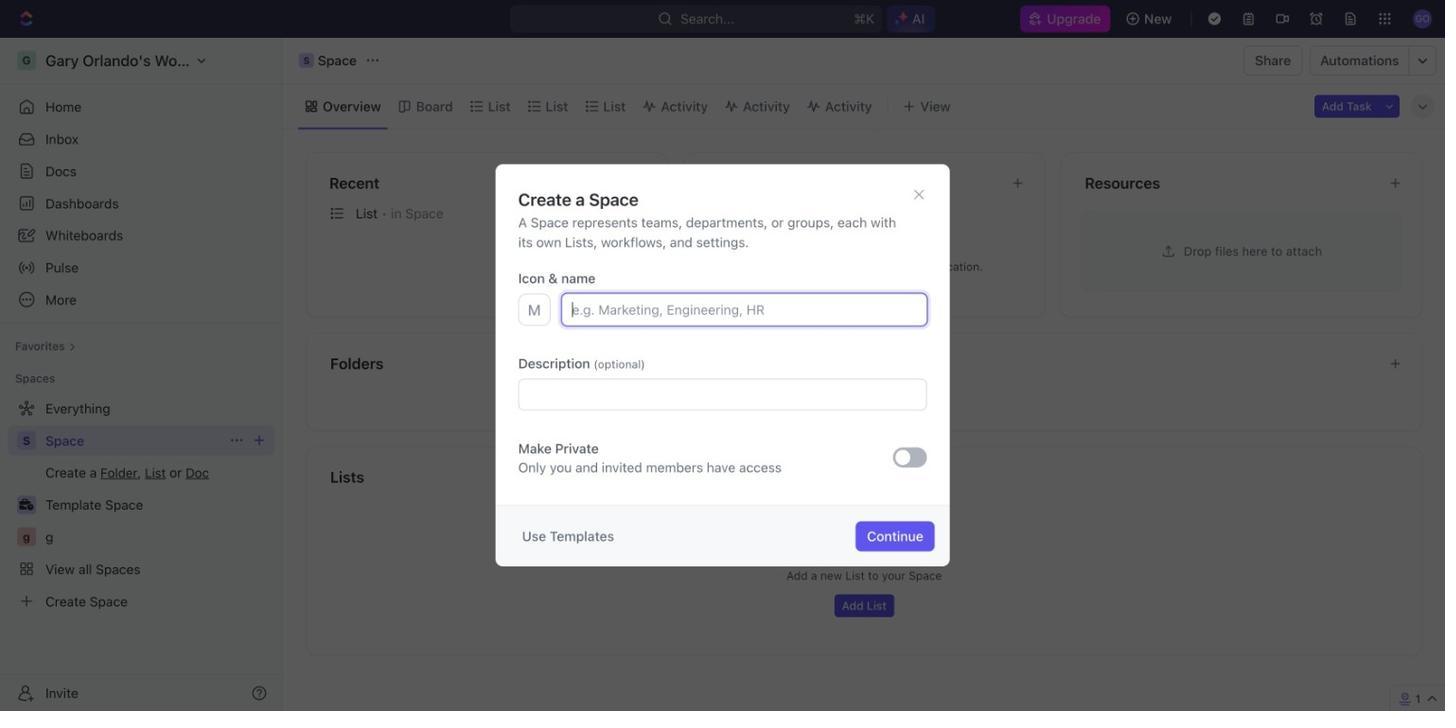 Task type: locate. For each thing, give the bounding box(es) containing it.
dialog
[[496, 164, 950, 567]]

1 vertical spatial space, , element
[[17, 431, 36, 450]]

tree inside sidebar navigation
[[8, 394, 275, 617]]

1 horizontal spatial space, , element
[[299, 53, 314, 68]]

no lists icon. image
[[827, 493, 902, 569]]

no most used docs image
[[827, 195, 902, 271]]

sidebar navigation
[[0, 38, 283, 712]]

0 horizontal spatial space, , element
[[17, 431, 36, 450]]

None field
[[518, 379, 927, 411]]

tree
[[8, 394, 275, 617]]

0 vertical spatial space, , element
[[299, 53, 314, 68]]

space, , element
[[299, 53, 314, 68], [17, 431, 36, 450]]



Task type: describe. For each thing, give the bounding box(es) containing it.
space, , element inside sidebar navigation
[[17, 431, 36, 450]]

e.g. Marketing, Engineering, HR field
[[562, 294, 927, 326]]



Task type: vqa. For each thing, say whether or not it's contained in the screenshot.
Dialog
yes



